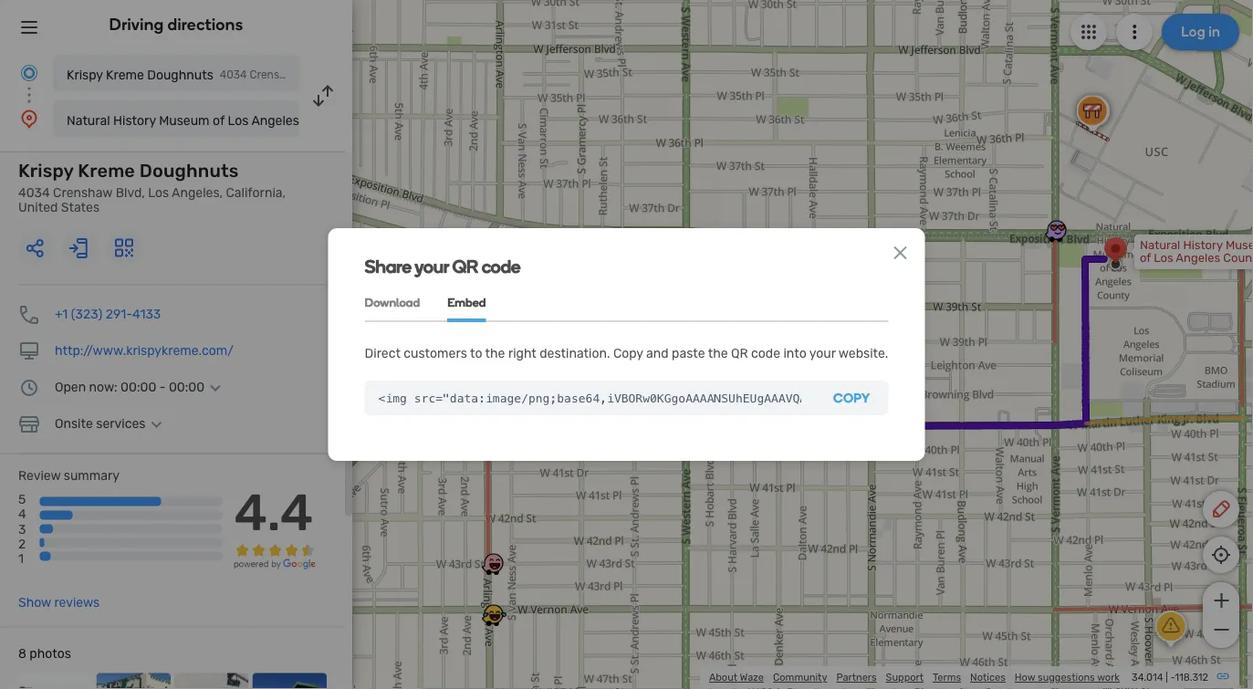 Task type: vqa. For each thing, say whether or not it's contained in the screenshot.
Destination button
no



Task type: describe. For each thing, give the bounding box(es) containing it.
0 horizontal spatial copy
[[614, 346, 644, 361]]

driving directions
[[109, 15, 243, 34]]

how
[[1015, 672, 1036, 684]]

about waze community partners support terms notices how suggestions work
[[710, 672, 1121, 684]]

onsite services
[[55, 416, 146, 432]]

image 3 of krispy kreme doughnuts, los angeles image
[[174, 674, 249, 690]]

1
[[18, 551, 24, 566]]

directions
[[168, 15, 243, 34]]

krispy kreme doughnuts 4034 crenshaw blvd, los angeles, california, united states
[[18, 160, 286, 215]]

states
[[61, 200, 100, 215]]

review
[[18, 469, 61, 484]]

1 vertical spatial your
[[810, 346, 836, 361]]

support link
[[886, 672, 924, 684]]

community link
[[773, 672, 828, 684]]

share
[[365, 256, 411, 278]]

notices link
[[971, 672, 1006, 684]]

0 vertical spatial -
[[160, 380, 166, 395]]

1 00:00 from the left
[[121, 380, 156, 395]]

chevron down image
[[205, 380, 227, 395]]

krispy for krispy kreme doughnuts
[[67, 67, 103, 82]]

natural
[[67, 113, 110, 128]]

crenshaw
[[53, 185, 113, 200]]

destination.
[[540, 346, 611, 361]]

photos
[[30, 647, 71, 662]]

copy inside copy button
[[834, 390, 871, 406]]

summary
[[64, 469, 120, 484]]

website.
[[839, 346, 889, 361]]

community
[[773, 672, 828, 684]]

1 horizontal spatial code
[[752, 346, 781, 361]]

kreme for krispy kreme doughnuts
[[106, 67, 144, 82]]

into
[[784, 346, 807, 361]]

pencil image
[[1211, 499, 1233, 521]]

8
[[18, 647, 26, 662]]

download link
[[365, 285, 420, 322]]

terms
[[933, 672, 962, 684]]

image 2 of krispy kreme doughnuts, los angeles image
[[96, 674, 171, 690]]

+1
[[55, 307, 68, 322]]

about waze link
[[710, 672, 764, 684]]

suggestions
[[1038, 672, 1096, 684]]

embed link
[[448, 285, 486, 322]]

driving
[[109, 15, 164, 34]]

|
[[1166, 672, 1169, 684]]

http://www.krispykreme.com/
[[55, 343, 234, 358]]

natural history museum of los angeles county button
[[53, 100, 346, 137]]

history
[[113, 113, 156, 128]]

doughnuts for krispy kreme doughnuts 4034 crenshaw blvd, los angeles, california, united states
[[140, 160, 239, 182]]

image 4 of krispy kreme doughnuts, los angeles image
[[253, 674, 327, 690]]

link image
[[1216, 669, 1231, 684]]

34.014 | -118.312
[[1133, 672, 1209, 684]]

to
[[470, 346, 483, 361]]

museum
[[159, 113, 210, 128]]

0 horizontal spatial your
[[415, 256, 449, 278]]

of
[[213, 113, 225, 128]]

show reviews
[[18, 596, 100, 611]]

doughnuts for krispy kreme doughnuts
[[147, 67, 214, 82]]

partners
[[837, 672, 877, 684]]

current location image
[[18, 62, 40, 84]]

review summary
[[18, 469, 120, 484]]



Task type: locate. For each thing, give the bounding box(es) containing it.
krispy
[[67, 67, 103, 82], [18, 160, 74, 182]]

1 vertical spatial los
[[148, 185, 169, 200]]

copy down website.
[[834, 390, 871, 406]]

how suggestions work link
[[1015, 672, 1121, 684]]

4.4
[[234, 482, 314, 543]]

1 vertical spatial -
[[1171, 672, 1176, 684]]

0 horizontal spatial 00:00
[[121, 380, 156, 395]]

0 vertical spatial your
[[415, 256, 449, 278]]

notices
[[971, 672, 1006, 684]]

1 vertical spatial copy
[[834, 390, 871, 406]]

paste
[[672, 346, 706, 361]]

291-
[[106, 307, 132, 322]]

- right |
[[1171, 672, 1176, 684]]

qr up embed at top left
[[452, 256, 478, 278]]

copy button
[[816, 381, 889, 415]]

kreme up "blvd,"
[[78, 160, 135, 182]]

natural history museum of los angeles county
[[67, 113, 346, 128]]

1 the from the left
[[486, 346, 505, 361]]

waze
[[740, 672, 764, 684]]

1 horizontal spatial the
[[708, 346, 728, 361]]

embed
[[448, 296, 486, 310]]

store image
[[18, 413, 40, 435]]

copy
[[614, 346, 644, 361], [834, 390, 871, 406]]

united
[[18, 200, 58, 215]]

doughnuts inside krispy kreme doughnuts 4034 crenshaw blvd, los angeles, california, united states
[[140, 160, 239, 182]]

None field
[[365, 381, 816, 415]]

show
[[18, 596, 51, 611]]

services
[[96, 416, 146, 432]]

-
[[160, 380, 166, 395], [1171, 672, 1176, 684]]

+1 (323) 291-4133 link
[[55, 307, 161, 322]]

onsite
[[55, 416, 93, 432]]

0 vertical spatial code
[[482, 256, 521, 278]]

your
[[415, 256, 449, 278], [810, 346, 836, 361]]

kreme inside button
[[106, 67, 144, 82]]

krispy inside button
[[67, 67, 103, 82]]

work
[[1098, 672, 1121, 684]]

doughnuts up museum
[[147, 67, 214, 82]]

5 4 3 2 1
[[18, 492, 26, 566]]

4034
[[18, 185, 50, 200]]

0 horizontal spatial qr
[[452, 256, 478, 278]]

location image
[[18, 108, 40, 130]]

doughnuts up angeles,
[[140, 160, 239, 182]]

http://www.krispykreme.com/ link
[[55, 343, 234, 358]]

chevron down image
[[146, 417, 167, 432]]

4133
[[132, 307, 161, 322]]

2 the from the left
[[708, 346, 728, 361]]

3
[[18, 522, 26, 537]]

partners link
[[837, 672, 877, 684]]

1 vertical spatial kreme
[[78, 160, 135, 182]]

2 00:00 from the left
[[169, 380, 205, 395]]

copy left and on the right bottom of the page
[[614, 346, 644, 361]]

kreme for krispy kreme doughnuts 4034 crenshaw blvd, los angeles, california, united states
[[78, 160, 135, 182]]

los
[[228, 113, 249, 128], [148, 185, 169, 200]]

customers
[[404, 346, 467, 361]]

kreme inside krispy kreme doughnuts 4034 crenshaw blvd, los angeles, california, united states
[[78, 160, 135, 182]]

1 vertical spatial doughnuts
[[140, 160, 239, 182]]

county
[[303, 113, 346, 128]]

1 horizontal spatial 00:00
[[169, 380, 205, 395]]

1 horizontal spatial qr
[[732, 346, 749, 361]]

5
[[18, 492, 26, 507]]

1 vertical spatial code
[[752, 346, 781, 361]]

(323)
[[71, 307, 103, 322]]

00:00 down the http://www.krispykreme.com/
[[169, 380, 205, 395]]

1 vertical spatial krispy
[[18, 160, 74, 182]]

los inside krispy kreme doughnuts 4034 crenshaw blvd, los angeles, california, united states
[[148, 185, 169, 200]]

angeles
[[252, 113, 299, 128]]

support
[[886, 672, 924, 684]]

your right "share"
[[415, 256, 449, 278]]

the right paste
[[708, 346, 728, 361]]

now:
[[89, 380, 118, 395]]

0 vertical spatial doughnuts
[[147, 67, 214, 82]]

zoom in image
[[1211, 590, 1233, 612]]

krispy up natural
[[67, 67, 103, 82]]

- up chevron down image
[[160, 380, 166, 395]]

terms link
[[933, 672, 962, 684]]

open now: 00:00 - 00:00 button
[[55, 380, 227, 395]]

clock image
[[18, 377, 40, 399]]

angeles,
[[172, 185, 223, 200]]

code up embed at top left
[[482, 256, 521, 278]]

the right to
[[486, 346, 505, 361]]

1 horizontal spatial los
[[228, 113, 249, 128]]

los inside button
[[228, 113, 249, 128]]

34.014
[[1133, 672, 1164, 684]]

4
[[18, 507, 26, 522]]

onsite services button
[[55, 416, 167, 432]]

right
[[509, 346, 537, 361]]

118.312
[[1176, 672, 1209, 684]]

0 horizontal spatial -
[[160, 380, 166, 395]]

00:00 right "now:"
[[121, 380, 156, 395]]

0 horizontal spatial los
[[148, 185, 169, 200]]

open
[[55, 380, 86, 395]]

doughnuts
[[147, 67, 214, 82], [140, 160, 239, 182]]

kreme
[[106, 67, 144, 82], [78, 160, 135, 182]]

krispy for krispy kreme doughnuts 4034 crenshaw blvd, los angeles, california, united states
[[18, 160, 74, 182]]

california,
[[226, 185, 286, 200]]

0 horizontal spatial the
[[486, 346, 505, 361]]

0 vertical spatial copy
[[614, 346, 644, 361]]

0 vertical spatial los
[[228, 113, 249, 128]]

krispy inside krispy kreme doughnuts 4034 crenshaw blvd, los angeles, california, united states
[[18, 160, 74, 182]]

1 horizontal spatial your
[[810, 346, 836, 361]]

call image
[[18, 304, 40, 326]]

00:00
[[121, 380, 156, 395], [169, 380, 205, 395]]

your right 'into' at right bottom
[[810, 346, 836, 361]]

los right of
[[228, 113, 249, 128]]

x image
[[890, 242, 912, 264]]

krispy kreme doughnuts button
[[53, 55, 300, 91]]

0 horizontal spatial code
[[482, 256, 521, 278]]

computer image
[[18, 340, 40, 362]]

the
[[486, 346, 505, 361], [708, 346, 728, 361]]

reviews
[[54, 596, 100, 611]]

1 vertical spatial qr
[[732, 346, 749, 361]]

direct customers to the right destination. copy and paste the qr code into your website.
[[365, 346, 889, 361]]

code left 'into' at right bottom
[[752, 346, 781, 361]]

open now: 00:00 - 00:00
[[55, 380, 205, 395]]

2
[[18, 536, 26, 551]]

0 vertical spatial krispy
[[67, 67, 103, 82]]

zoom out image
[[1211, 619, 1233, 641]]

krispy kreme doughnuts
[[67, 67, 214, 82]]

blvd,
[[116, 185, 145, 200]]

krispy up 4034
[[18, 160, 74, 182]]

kreme up "history"
[[106, 67, 144, 82]]

qr right paste
[[732, 346, 749, 361]]

1 horizontal spatial -
[[1171, 672, 1176, 684]]

+1 (323) 291-4133
[[55, 307, 161, 322]]

0 vertical spatial qr
[[452, 256, 478, 278]]

0 vertical spatial kreme
[[106, 67, 144, 82]]

los right "blvd,"
[[148, 185, 169, 200]]

about
[[710, 672, 738, 684]]

direct
[[365, 346, 401, 361]]

share your qr code
[[365, 256, 521, 278]]

image 1 of krispy kreme doughnuts, los angeles image
[[18, 674, 93, 690]]

doughnuts inside button
[[147, 67, 214, 82]]

code
[[482, 256, 521, 278], [752, 346, 781, 361]]

and
[[647, 346, 669, 361]]

1 horizontal spatial copy
[[834, 390, 871, 406]]

qr
[[452, 256, 478, 278], [732, 346, 749, 361]]

download
[[365, 296, 420, 310]]

8 photos
[[18, 647, 71, 662]]



